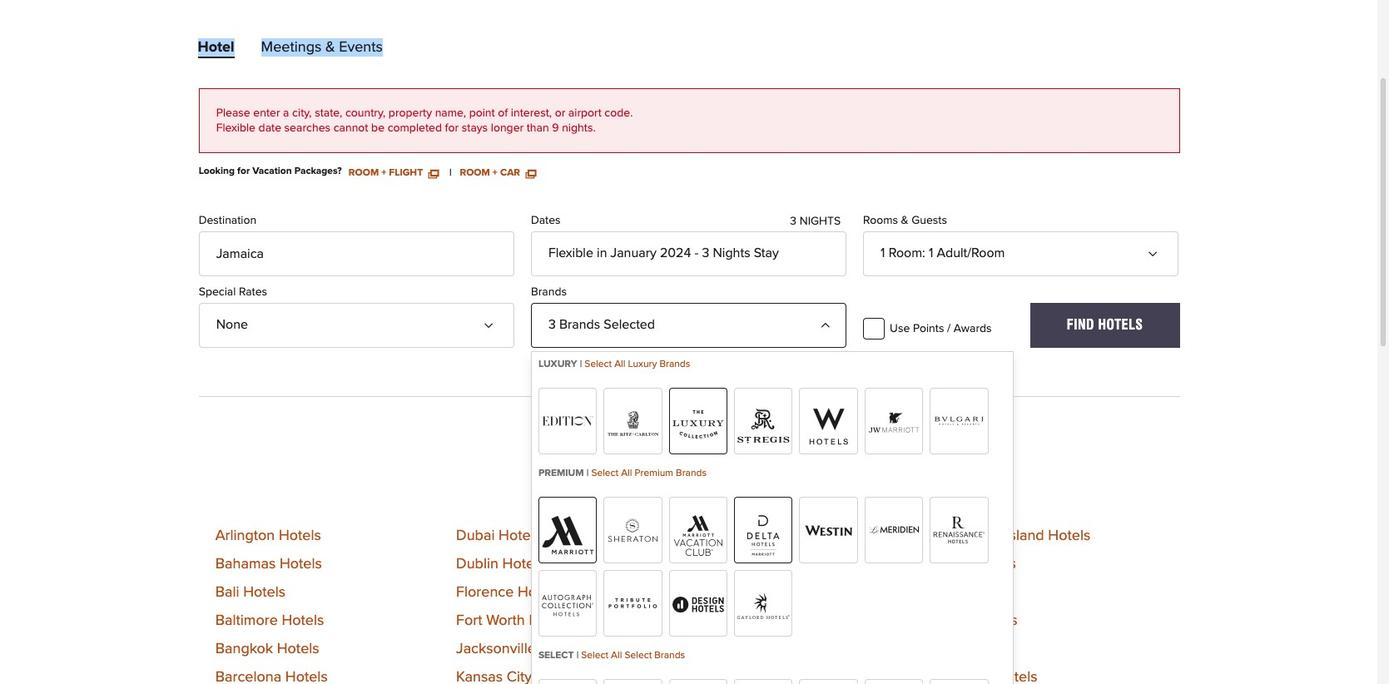 Task type: locate. For each thing, give the bounding box(es) containing it.
select | select all select brands
[[539, 651, 685, 661]]

hotels down baltimore hotels at the bottom of the page
[[277, 642, 319, 657]]

room + flight
[[349, 168, 426, 178]]

0 horizontal spatial &
[[326, 40, 335, 55]]

cannot
[[334, 122, 368, 134]]

flexible inside please enter a city, state, country, property name, point of interest, or airport code. flexible date searches cannot be completed for stays longer than 9 nights.
[[216, 122, 256, 134]]

toronto
[[922, 614, 972, 629]]

| for select |
[[577, 651, 579, 661]]

falls
[[736, 642, 766, 657]]

0 vertical spatial arrow down image
[[1152, 242, 1165, 256]]

1 right :
[[929, 246, 934, 260]]

hotels up bahamas hotels link
[[279, 529, 321, 544]]

0 horizontal spatial for
[[237, 167, 250, 177]]

fort worth hotels link
[[456, 614, 571, 629]]

1 vertical spatial beach
[[725, 586, 767, 601]]

all
[[615, 360, 626, 370], [621, 469, 632, 479], [611, 651, 622, 661]]

1 vertical spatial flexible
[[549, 246, 594, 260]]

arlington hotels
[[215, 529, 321, 544]]

beach
[[723, 529, 765, 544], [725, 586, 767, 601]]

1 vertical spatial 3
[[702, 246, 710, 260]]

sydney
[[922, 557, 970, 572]]

than
[[527, 122, 549, 134]]

room left flight
[[349, 168, 379, 178]]

9
[[552, 122, 559, 134]]

room inside room + flight link
[[349, 168, 379, 178]]

& left events
[[326, 40, 335, 55]]

0 horizontal spatial 1
[[881, 246, 886, 260]]

south padre island hotels
[[922, 529, 1091, 544]]

destination
[[199, 215, 257, 226]]

room down rooms & guests
[[889, 246, 923, 260]]

0 horizontal spatial flexible
[[216, 122, 256, 134]]

dublin hotels link
[[456, 557, 545, 572]]

0 horizontal spatial room
[[349, 168, 379, 178]]

3 for 3 nights
[[790, 216, 797, 227]]

select right premium
[[591, 469, 619, 479]]

+ left flight
[[382, 168, 387, 178]]

& for rooms
[[901, 215, 909, 226]]

2 + from the left
[[493, 168, 498, 178]]

arlington
[[215, 529, 275, 544]]

1 vertical spatial &
[[901, 215, 909, 226]]

1
[[881, 246, 886, 260], [929, 246, 934, 260]]

arrow down image inside none link
[[487, 314, 500, 327]]

arlington hotels link
[[215, 529, 321, 544]]

hotels right island
[[1049, 529, 1091, 544]]

premium
[[635, 469, 674, 479]]

0 vertical spatial beach
[[723, 529, 765, 544]]

hotels up dublin hotels link
[[499, 529, 541, 544]]

room for room + car
[[460, 168, 490, 178]]

1 horizontal spatial 1
[[929, 246, 934, 260]]

1 down rooms
[[881, 246, 886, 260]]

2 vertical spatial all
[[611, 651, 622, 661]]

brands for select all premium brands
[[676, 469, 707, 479]]

room + car
[[460, 168, 523, 178]]

bahamas
[[215, 557, 276, 572]]

use points / awards
[[890, 323, 992, 335]]

montreal hotels
[[681, 557, 785, 572]]

hotels up tucson hotels link
[[976, 614, 1018, 629]]

hotels up florence hotels link
[[503, 557, 545, 572]]

meetings
[[261, 40, 322, 55]]

select for select all premium brands
[[591, 469, 619, 479]]

sydney hotels
[[922, 557, 1017, 572]]

brands for select all luxury brands
[[660, 360, 691, 370]]

hotels for jacksonville hotels
[[540, 642, 582, 657]]

hotels up montreal hotels link
[[769, 529, 811, 544]]

myrtle
[[681, 586, 721, 601]]

1 vertical spatial all
[[621, 469, 632, 479]]

3 up luxury
[[549, 318, 556, 331]]

room + car link
[[460, 167, 536, 178]]

niagara
[[681, 642, 732, 657]]

napa
[[681, 614, 716, 629]]

vacation
[[253, 167, 292, 177]]

1 vertical spatial for
[[237, 167, 250, 177]]

1 + from the left
[[382, 168, 387, 178]]

hotels up niagara falls hotels link
[[720, 614, 762, 629]]

1 horizontal spatial &
[[901, 215, 909, 226]]

tucson
[[922, 642, 968, 657]]

luxury
[[539, 360, 578, 370]]

hotels inside button
[[1099, 317, 1144, 333]]

hotels for bangkok hotels
[[277, 642, 319, 657]]

| right select
[[577, 651, 579, 661]]

1 horizontal spatial 3
[[702, 246, 710, 260]]

myrtle beach hotels link
[[681, 586, 813, 601]]

january
[[611, 246, 657, 260]]

flexible in january 2024 - 3 nights stay
[[549, 246, 779, 260]]

dates
[[531, 215, 561, 226]]

use
[[890, 323, 910, 335]]

all right select
[[611, 651, 622, 661]]

0 horizontal spatial arrow down image
[[487, 314, 500, 327]]

+
[[382, 168, 387, 178], [493, 168, 498, 178]]

in
[[597, 246, 607, 260]]

/room
[[968, 246, 1005, 260]]

arrow down image
[[1152, 242, 1165, 256], [487, 314, 500, 327]]

2 vertical spatial 3
[[549, 318, 556, 331]]

for inside please enter a city, state, country, property name, point of interest, or airport code. flexible date searches cannot be completed for stays longer than 9 nights.
[[445, 122, 459, 134]]

meetings & events link
[[261, 40, 383, 62]]

1 horizontal spatial room
[[460, 168, 490, 178]]

bali hotels link
[[215, 586, 286, 601]]

hotel link
[[198, 40, 234, 62]]

miami beach hotels
[[681, 529, 811, 544]]

brands right the luxury
[[660, 360, 691, 370]]

&
[[326, 40, 335, 55], [901, 215, 909, 226]]

1 horizontal spatial for
[[445, 122, 459, 134]]

brands right premium
[[676, 469, 707, 479]]

hotels down toronto hotels link
[[972, 642, 1015, 657]]

select right luxury
[[585, 360, 612, 370]]

name,
[[435, 107, 466, 119]]

toronto hotels
[[922, 614, 1018, 629]]

hotels up "myrtle beach hotels" "link"
[[743, 557, 785, 572]]

hotels right 'falls' at the right bottom of the page
[[769, 642, 812, 657]]

find hotels
[[1067, 317, 1144, 333]]

3 left nights
[[790, 216, 797, 227]]

for down name,
[[445, 122, 459, 134]]

hotels down arlington hotels link
[[280, 557, 322, 572]]

1 horizontal spatial flexible
[[549, 246, 594, 260]]

hotels down south padre island hotels
[[974, 557, 1017, 572]]

niagara falls hotels link
[[681, 642, 812, 657]]

hotels for find hotels
[[1099, 317, 1144, 333]]

1 vertical spatial arrow down image
[[487, 314, 500, 327]]

hotels up bangkok hotels link
[[282, 614, 324, 629]]

& right rooms
[[901, 215, 909, 226]]

airport
[[569, 107, 602, 119]]

2 horizontal spatial 3
[[790, 216, 797, 227]]

0 vertical spatial 3
[[790, 216, 797, 227]]

1 horizontal spatial +
[[493, 168, 498, 178]]

hotels up fort worth hotels link
[[518, 586, 560, 601]]

brands up luxury
[[559, 318, 600, 331]]

jacksonville
[[456, 642, 536, 657]]

brands down napa
[[655, 651, 685, 661]]

0 vertical spatial all
[[615, 360, 626, 370]]

0 vertical spatial flexible
[[216, 122, 256, 134]]

tucson hotels link
[[922, 642, 1015, 657]]

trigger image
[[819, 314, 833, 327]]

| right luxury
[[580, 360, 582, 370]]

all for premium
[[621, 469, 632, 479]]

enter
[[253, 107, 280, 119]]

+ for car
[[493, 168, 498, 178]]

looking
[[199, 167, 235, 177]]

looking for vacation packages?
[[199, 167, 342, 177]]

hotels down bahamas hotels
[[243, 586, 286, 601]]

point
[[469, 107, 495, 119]]

arrow down image for rooms & guests
[[1152, 242, 1165, 256]]

bangkok hotels
[[215, 642, 319, 657]]

| right premium
[[587, 469, 589, 479]]

brands
[[531, 286, 567, 298], [559, 318, 600, 331], [660, 360, 691, 370], [676, 469, 707, 479], [655, 651, 685, 661]]

select
[[585, 360, 612, 370], [591, 469, 619, 479], [581, 651, 609, 661], [625, 651, 652, 661]]

beach down montreal hotels
[[725, 586, 767, 601]]

beach for myrtle
[[725, 586, 767, 601]]

interest,
[[511, 107, 552, 119]]

jacksonville hotels
[[456, 642, 582, 657]]

0 vertical spatial &
[[326, 40, 335, 55]]

select right select
[[581, 651, 609, 661]]

0 horizontal spatial +
[[382, 168, 387, 178]]

hotels for bahamas hotels
[[280, 557, 322, 572]]

hotels right find
[[1099, 317, 1144, 333]]

all for luxury
[[615, 360, 626, 370]]

+ left car
[[493, 168, 498, 178]]

hotels for montreal hotels
[[743, 557, 785, 572]]

hotels down 'fort worth hotels'
[[540, 642, 582, 657]]

bangkok
[[215, 642, 273, 657]]

please enter a city, state, country, property name, point of interest, or airport code. flexible date searches cannot be completed for stays longer than 9 nights.
[[216, 107, 633, 134]]

room left car
[[460, 168, 490, 178]]

all left premium
[[621, 469, 632, 479]]

flexible down please
[[216, 122, 256, 134]]

flexible
[[216, 122, 256, 134], [549, 246, 594, 260]]

select
[[539, 651, 574, 661]]

3 for 3 brands selected
[[549, 318, 556, 331]]

0 horizontal spatial 3
[[549, 318, 556, 331]]

room inside room + car link
[[460, 168, 490, 178]]

1 horizontal spatial arrow down image
[[1152, 242, 1165, 256]]

awards
[[954, 323, 992, 335]]

dublin
[[456, 557, 499, 572]]

beach up montreal hotels link
[[723, 529, 765, 544]]

0 vertical spatial for
[[445, 122, 459, 134]]

flexible left in
[[549, 246, 594, 260]]

for right looking
[[237, 167, 250, 177]]

| for premium |
[[587, 469, 589, 479]]

|
[[450, 168, 452, 178], [580, 360, 582, 370], [587, 469, 589, 479], [577, 651, 579, 661]]

toronto hotels link
[[922, 614, 1018, 629]]

3
[[790, 216, 797, 227], [702, 246, 710, 260], [549, 318, 556, 331]]

all left the luxury
[[615, 360, 626, 370]]

3 right -
[[702, 246, 710, 260]]

special rates
[[199, 286, 267, 298]]

meetings & events
[[261, 40, 383, 55]]

padre
[[964, 529, 1002, 544]]



Task type: vqa. For each thing, say whether or not it's contained in the screenshot.
first Opens in a new browser window. image from right
yes



Task type: describe. For each thing, give the bounding box(es) containing it.
2 1 from the left
[[929, 246, 934, 260]]

1 room : 1 adult /room
[[881, 246, 1005, 260]]

special
[[199, 286, 236, 298]]

premium | select all premium brands
[[539, 469, 707, 479]]

find hotels button
[[1031, 303, 1180, 348]]

select left niagara
[[625, 651, 652, 661]]

south
[[922, 529, 960, 544]]

hotels for napa hotels
[[720, 614, 762, 629]]

opens in a new browser window. image
[[429, 168, 439, 178]]

property
[[389, 107, 432, 119]]

of
[[498, 107, 508, 119]]

rooms
[[864, 215, 898, 226]]

brands for select all select brands
[[655, 651, 685, 661]]

rates
[[239, 286, 267, 298]]

stays
[[462, 122, 488, 134]]

2 horizontal spatial room
[[889, 246, 923, 260]]

luxury | select all luxury brands
[[539, 360, 691, 370]]

baltimore hotels link
[[215, 614, 324, 629]]

dubai hotels link
[[456, 529, 541, 544]]

premium
[[539, 469, 584, 479]]

select all luxury brands link
[[585, 360, 691, 370]]

niagara falls hotels
[[681, 642, 812, 657]]

completed
[[388, 122, 442, 134]]

florence hotels
[[456, 586, 560, 601]]

2024
[[660, 246, 691, 260]]

select for select all select brands
[[581, 651, 609, 661]]

hotels for sydney hotels
[[974, 557, 1017, 572]]

please
[[216, 107, 250, 119]]

bahamas hotels
[[215, 557, 322, 572]]

a
[[283, 107, 289, 119]]

nights
[[800, 216, 841, 227]]

adult
[[937, 246, 968, 260]]

worth
[[486, 614, 525, 629]]

find
[[1067, 317, 1095, 333]]

room for room + flight
[[349, 168, 379, 178]]

city,
[[292, 107, 312, 119]]

select all select brands link
[[581, 651, 685, 661]]

date
[[259, 122, 281, 134]]

florence
[[456, 586, 514, 601]]

| right opens in a new browser window. image
[[450, 168, 452, 178]]

hotel
[[198, 40, 234, 55]]

select for select all luxury brands
[[585, 360, 612, 370]]

hotels up select
[[529, 614, 571, 629]]

hotels for dublin hotels
[[503, 557, 545, 572]]

all for select
[[611, 651, 622, 661]]

+ for flight
[[382, 168, 387, 178]]

hotels for bali hotels
[[243, 586, 286, 601]]

island
[[1006, 529, 1045, 544]]

bali hotels
[[215, 586, 286, 601]]

code.
[[605, 107, 633, 119]]

hotels for florence hotels
[[518, 586, 560, 601]]

select all premium brands link
[[591, 469, 707, 479]]

dubai hotels
[[456, 529, 541, 544]]

sydney hotels link
[[922, 557, 1017, 572]]

state,
[[315, 107, 342, 119]]

montreal
[[681, 557, 739, 572]]

baltimore
[[215, 614, 278, 629]]

montreal hotels link
[[681, 557, 785, 572]]

events
[[339, 40, 383, 55]]

hotels for tucson hotels
[[972, 642, 1015, 657]]

be
[[371, 122, 385, 134]]

hotels for dubai hotels
[[499, 529, 541, 544]]

car
[[500, 168, 520, 178]]

bangkok hotels link
[[215, 642, 319, 657]]

Destination text field
[[199, 231, 514, 276]]

none link
[[199, 303, 514, 348]]

1 1 from the left
[[881, 246, 886, 260]]

packages?
[[294, 167, 342, 177]]

points
[[913, 323, 945, 335]]

arrow down image for special rates
[[487, 314, 500, 327]]

dublin hotels
[[456, 557, 545, 572]]

hotels for toronto hotels
[[976, 614, 1018, 629]]

napa hotels link
[[681, 614, 762, 629]]

guests
[[912, 215, 947, 226]]

searches
[[284, 122, 331, 134]]

dubai
[[456, 529, 495, 544]]

brands up 3 brands selected
[[531, 286, 567, 298]]

fort
[[456, 614, 483, 629]]

hotels for baltimore hotels
[[282, 614, 324, 629]]

beach for miami
[[723, 529, 765, 544]]

hotels down montreal hotels
[[770, 586, 813, 601]]

miami
[[681, 529, 720, 544]]

& for meetings
[[326, 40, 335, 55]]

napa hotels
[[681, 614, 762, 629]]

stay
[[754, 246, 779, 260]]

| for luxury |
[[580, 360, 582, 370]]

flight
[[389, 168, 423, 178]]

fort worth hotels
[[456, 614, 571, 629]]

miami beach hotels link
[[681, 529, 811, 544]]

baltimore hotels
[[215, 614, 324, 629]]

hotels for arlington hotels
[[279, 529, 321, 544]]

luxury
[[628, 360, 657, 370]]

3 nights
[[790, 216, 841, 227]]

myrtle beach hotels
[[681, 586, 813, 601]]

opens in a new browser window. image
[[526, 168, 536, 178]]

none
[[216, 318, 248, 331]]



